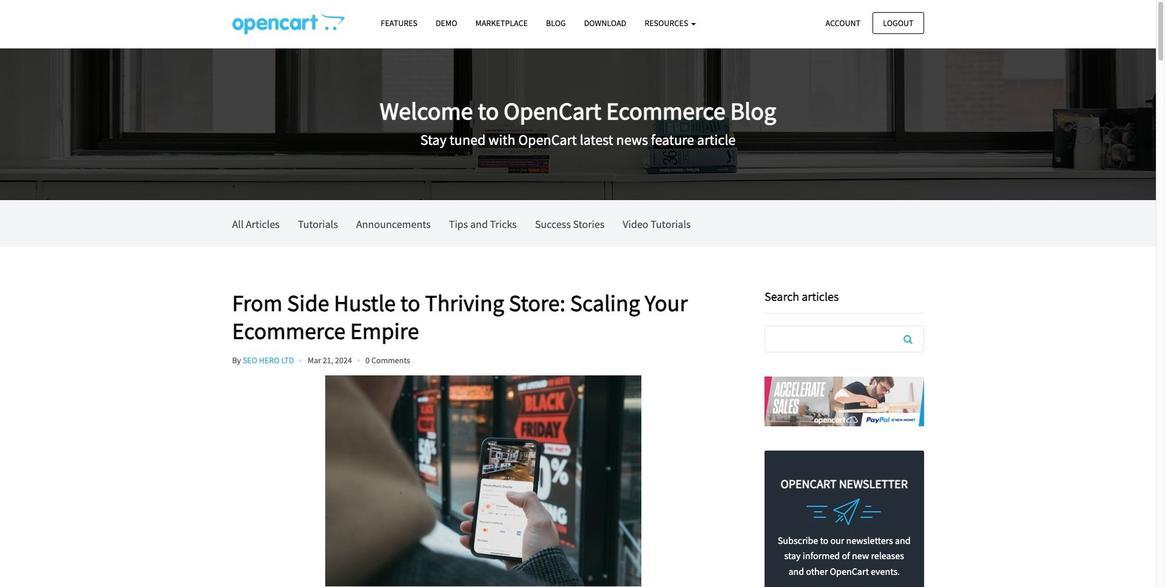 Task type: describe. For each thing, give the bounding box(es) containing it.
search image
[[904, 334, 913, 344]]

from side hustle to thriving store: scaling your ecommerce empire image
[[232, 376, 735, 587]]



Task type: vqa. For each thing, say whether or not it's contained in the screenshot.
search image
yes



Task type: locate. For each thing, give the bounding box(es) containing it.
None text field
[[765, 326, 923, 352]]

opencart - blog image
[[232, 13, 344, 35]]



